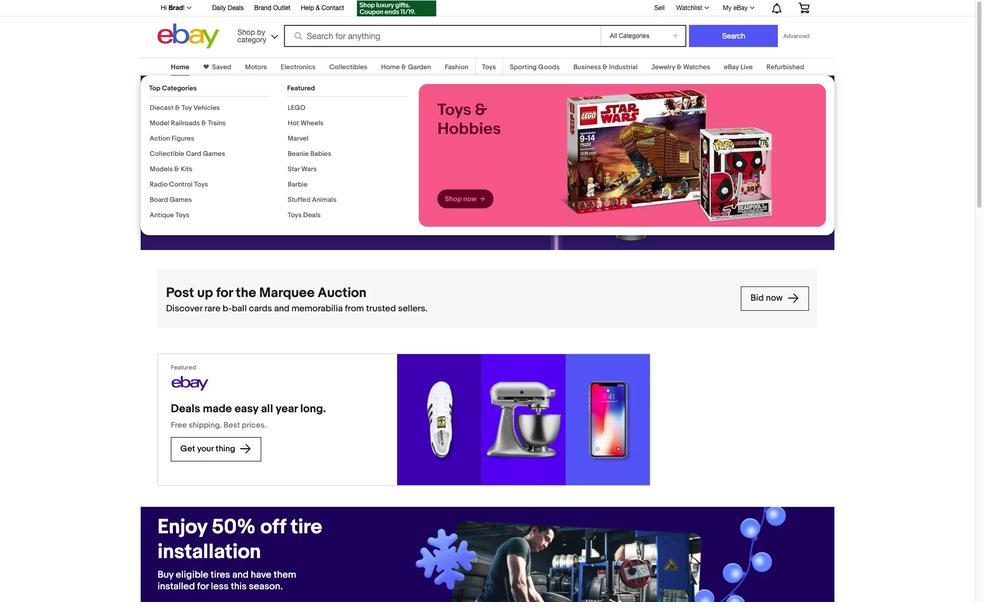 Task type: locate. For each thing, give the bounding box(es) containing it.
star wars
[[288, 165, 317, 174]]

1 vertical spatial the
[[236, 285, 256, 302]]

help
[[301, 4, 314, 12]]

up up collectible card games link
[[183, 138, 194, 150]]

home for home
[[171, 63, 189, 71]]

deals inside deals made easy all year long. free shipping. best prices.
[[171, 403, 200, 417]]

railroads
[[171, 119, 200, 128]]

& for contact
[[316, 4, 320, 12]]

home for home & garden
[[381, 63, 400, 71]]

50%
[[212, 515, 256, 540]]

for inside post up for the marquee auction discover rare b-ball cards and memorabilia from trusted sellers.
[[216, 285, 233, 302]]

the down limited-
[[209, 150, 223, 161]]

1 vertical spatial featured
[[171, 364, 196, 372]]

games down don't
[[170, 196, 192, 204]]

& left garden on the top of page
[[402, 63, 407, 71]]

1 vertical spatial up
[[197, 285, 213, 302]]

1 horizontal spatial deals
[[228, 4, 244, 12]]

1 horizontal spatial featured
[[287, 84, 315, 93]]

don't miss out link
[[158, 174, 252, 198]]

deals right daily
[[228, 4, 244, 12]]

1 horizontal spatial the
[[236, 285, 256, 302]]

& left the toy
[[175, 104, 180, 112]]

antique
[[150, 211, 174, 220]]

0 vertical spatial off
[[266, 84, 292, 108]]

get
[[180, 445, 195, 455]]

diecast & toy vehicles
[[150, 104, 220, 112]]

deals
[[286, 138, 309, 150]]

home up categories
[[171, 63, 189, 71]]

& left the kits
[[174, 165, 179, 174]]

home & garden
[[381, 63, 431, 71]]

advanced link
[[779, 25, 816, 47]]

0 vertical spatial deals
[[228, 4, 244, 12]]

ebay right my
[[734, 4, 748, 12]]

rare
[[205, 304, 221, 314]]

watchlist
[[677, 4, 703, 12]]

trains
[[208, 119, 226, 128]]

help & contact
[[301, 4, 344, 12]]

bid
[[751, 293, 764, 304]]

deals inside featured element
[[303, 211, 321, 220]]

deals down "stuffed animals"
[[303, 211, 321, 220]]

up up rare
[[197, 285, 213, 302]]

0 vertical spatial for
[[216, 285, 233, 302]]

1 horizontal spatial home
[[381, 63, 400, 71]]

ebay left live
[[725, 63, 740, 71]]

don't miss out
[[167, 181, 228, 191]]

up inside post up for the marquee auction discover rare b-ball cards and memorabilia from trusted sellers.
[[197, 285, 213, 302]]

& left the "trains"
[[202, 119, 207, 128]]

toys link
[[482, 63, 496, 71]]

& for toy
[[175, 104, 180, 112]]

home left garden on the top of page
[[381, 63, 400, 71]]

deals for toys deals
[[303, 211, 321, 220]]

2 horizontal spatial deals
[[303, 211, 321, 220]]

from up the kits
[[186, 150, 207, 161]]

sporting
[[510, 63, 537, 71]]

0 horizontal spatial from
[[186, 150, 207, 161]]

the
[[209, 150, 223, 161], [236, 285, 256, 302]]

for up b-
[[216, 285, 233, 302]]

antique toys
[[150, 211, 190, 220]]

holiday
[[252, 138, 284, 150]]

deals inside daily deals link
[[228, 4, 244, 12]]

toys right 'fashion' link
[[482, 63, 496, 71]]

0 horizontal spatial for
[[197, 581, 209, 593]]

& for garden
[[402, 63, 407, 71]]

0 vertical spatial ebay
[[734, 4, 748, 12]]

ebay live
[[725, 63, 753, 71]]

jewelry & watches link
[[652, 63, 711, 71]]

my ebay link
[[718, 2, 760, 14]]

animals
[[312, 196, 337, 204]]

electronics link
[[281, 63, 316, 71]]

for down eligible at the left of the page
[[197, 581, 209, 593]]

and down marquee
[[274, 304, 290, 314]]

games down limited-
[[203, 150, 225, 158]]

off up hot
[[266, 84, 292, 108]]

and up this at the left bottom of the page
[[233, 570, 249, 581]]

post up for the marquee auction discover rare b-ball cards and memorabilia from trusted sellers.
[[166, 285, 428, 314]]

0 vertical spatial featured
[[287, 84, 315, 93]]

collectibles link
[[330, 63, 368, 71]]

None submit
[[690, 25, 779, 47]]

up inside up to $350 off dyson wrap up limited-time holiday deals direct from the brand.
[[183, 138, 194, 150]]

1 vertical spatial for
[[197, 581, 209, 593]]

off left the tire
[[261, 515, 286, 540]]

1 vertical spatial off
[[261, 515, 286, 540]]

toys
[[482, 63, 496, 71], [194, 180, 208, 189], [176, 211, 190, 220], [288, 211, 302, 220]]

outlet
[[273, 4, 291, 12]]

deals made easy all year long. free shipping. best prices.
[[171, 403, 326, 431]]

0 horizontal spatial and
[[233, 570, 249, 581]]

toys left out
[[194, 180, 208, 189]]

1 horizontal spatial from
[[345, 304, 364, 314]]

$350
[[212, 84, 261, 108]]

& right jewelry
[[677, 63, 682, 71]]

categories
[[162, 84, 197, 93]]

the up ball
[[236, 285, 256, 302]]

enjoy
[[158, 515, 207, 540]]

0 horizontal spatial home
[[171, 63, 189, 71]]

collectible card games link
[[150, 150, 225, 158]]

get your thing
[[180, 445, 237, 455]]

0 horizontal spatial the
[[209, 150, 223, 161]]

the inside post up for the marquee auction discover rare b-ball cards and memorabilia from trusted sellers.
[[236, 285, 256, 302]]

1 horizontal spatial for
[[216, 285, 233, 302]]

sellers.
[[398, 304, 428, 314]]

free
[[171, 421, 187, 431]]

1 vertical spatial and
[[233, 570, 249, 581]]

them
[[274, 570, 296, 581]]

fashion link
[[445, 63, 469, 71]]

hot wheels
[[288, 119, 324, 128]]

1 home from the left
[[171, 63, 189, 71]]

Search for anything text field
[[286, 26, 599, 46]]

2 home from the left
[[381, 63, 400, 71]]

top
[[149, 84, 161, 93]]

b-
[[223, 304, 232, 314]]

& inside 'link'
[[316, 4, 320, 12]]

figures
[[172, 134, 195, 143]]

barbie link
[[288, 180, 308, 189]]

account navigation
[[155, 0, 818, 18]]

toys down stuffed on the left of the page
[[288, 211, 302, 220]]

off inside up to $350 off dyson wrap up limited-time holiday deals direct from the brand.
[[266, 84, 292, 108]]

1 horizontal spatial up
[[197, 285, 213, 302]]

business & industrial
[[574, 63, 638, 71]]

babies
[[311, 150, 332, 158]]

featured element
[[287, 84, 409, 227]]

brand.
[[225, 150, 253, 161]]

1 vertical spatial from
[[345, 304, 364, 314]]

category
[[238, 35, 267, 44]]

2 vertical spatial deals
[[171, 403, 200, 417]]

lego link
[[288, 104, 306, 112]]

ebay inside my ebay link
[[734, 4, 748, 12]]

and inside enjoy 50% off tire installation buy eligible tires and have them installed for less this season.
[[233, 570, 249, 581]]

1 vertical spatial deals
[[303, 211, 321, 220]]

advanced
[[784, 33, 810, 39]]

ebay live link
[[725, 63, 753, 71]]

vehicles
[[194, 104, 220, 112]]

limited-
[[196, 138, 230, 150]]

& right the help
[[316, 4, 320, 12]]

home
[[171, 63, 189, 71], [381, 63, 400, 71]]

saved link
[[209, 63, 232, 71]]

for
[[216, 285, 233, 302], [197, 581, 209, 593]]

action
[[150, 134, 170, 143]]

1 horizontal spatial and
[[274, 304, 290, 314]]

year
[[276, 403, 298, 417]]

hot wheels link
[[288, 119, 324, 128]]

diecast
[[150, 104, 174, 112]]

top categories
[[149, 84, 197, 93]]

my ebay
[[724, 4, 748, 12]]

the inside up to $350 off dyson wrap up limited-time holiday deals direct from the brand.
[[209, 150, 223, 161]]

model railroads & trains link
[[150, 119, 226, 128]]

star wars link
[[288, 165, 317, 174]]

0 vertical spatial up
[[183, 138, 194, 150]]

& right business
[[603, 63, 608, 71]]

made
[[203, 403, 232, 417]]

thing
[[216, 445, 235, 455]]

0 vertical spatial from
[[186, 150, 207, 161]]

0 horizontal spatial up
[[183, 138, 194, 150]]

0 vertical spatial the
[[209, 150, 223, 161]]

0 vertical spatial games
[[203, 150, 225, 158]]

0 horizontal spatial deals
[[171, 403, 200, 417]]

time
[[230, 138, 250, 150]]

& for kits
[[174, 165, 179, 174]]

tire
[[291, 515, 322, 540]]

from
[[186, 150, 207, 161], [345, 304, 364, 314]]

from down auction
[[345, 304, 364, 314]]

0 horizontal spatial games
[[170, 196, 192, 204]]

deals up free
[[171, 403, 200, 417]]

main content
[[0, 51, 976, 603]]

0 vertical spatial and
[[274, 304, 290, 314]]

toy
[[182, 104, 192, 112]]



Task type: vqa. For each thing, say whether or not it's contained in the screenshot.
Clothing, Shoes & Accessories 'link'
no



Task type: describe. For each thing, give the bounding box(es) containing it.
off inside enjoy 50% off tire installation buy eligible tires and have them installed for less this season.
[[261, 515, 286, 540]]

jewelry
[[652, 63, 676, 71]]

industrial
[[610, 63, 638, 71]]

fashion
[[445, 63, 469, 71]]

toys inside featured element
[[288, 211, 302, 220]]

wrap
[[158, 138, 181, 150]]

enjoy 50% off tire installation link
[[158, 515, 333, 566]]

post up for the marquee auction link
[[166, 285, 733, 303]]

daily
[[212, 4, 226, 12]]

your shopping cart image
[[799, 3, 811, 13]]

1 horizontal spatial games
[[203, 150, 225, 158]]

diecast & toy vehicles link
[[150, 104, 220, 112]]

brand outlet
[[254, 4, 291, 12]]

business
[[574, 63, 602, 71]]

collectible card games
[[150, 150, 225, 158]]

brand outlet link
[[254, 3, 291, 14]]

control
[[169, 180, 193, 189]]

deals for daily deals
[[228, 4, 244, 12]]

hi brad !
[[161, 4, 185, 12]]

stuffed animals
[[288, 196, 337, 204]]

and inside post up for the marquee auction discover rare b-ball cards and memorabilia from trusted sellers.
[[274, 304, 290, 314]]

shop
[[238, 28, 255, 36]]

radio control toys link
[[150, 180, 208, 189]]

refurbished link
[[767, 63, 805, 71]]

my
[[724, 4, 732, 12]]

prices.
[[242, 421, 267, 431]]

radio
[[150, 180, 168, 189]]

toys down board games link
[[176, 211, 190, 220]]

get the coupon image
[[357, 1, 436, 16]]

kits
[[181, 165, 193, 174]]

model
[[150, 119, 169, 128]]

memorabilia
[[292, 304, 343, 314]]

marvel
[[288, 134, 309, 143]]

toys & hobbies - shop now image
[[419, 84, 827, 227]]

direct
[[158, 150, 184, 161]]

models & kits
[[150, 165, 193, 174]]

marvel link
[[288, 134, 309, 143]]

sporting goods link
[[510, 63, 560, 71]]

jewelry & watches
[[652, 63, 711, 71]]

have
[[251, 570, 272, 581]]

barbie
[[288, 180, 308, 189]]

beanie babies
[[288, 150, 332, 158]]

beanie
[[288, 150, 309, 158]]

up
[[158, 84, 184, 108]]

action figures
[[150, 134, 195, 143]]

stuffed
[[288, 196, 311, 204]]

dyson
[[158, 108, 217, 133]]

toys deals link
[[288, 211, 321, 220]]

season.
[[249, 581, 283, 593]]

main content containing up to $350 off dyson
[[0, 51, 976, 603]]

don't
[[167, 181, 189, 191]]

star
[[288, 165, 300, 174]]

business & industrial link
[[574, 63, 638, 71]]

daily deals link
[[212, 3, 244, 14]]

toys deals
[[288, 211, 321, 220]]

brad
[[169, 4, 183, 12]]

from inside up to $350 off dyson wrap up limited-time holiday deals direct from the brand.
[[186, 150, 207, 161]]

bid now
[[751, 293, 785, 304]]

daily deals
[[212, 4, 244, 12]]

shop by category
[[238, 28, 267, 44]]

1 vertical spatial games
[[170, 196, 192, 204]]

garden
[[408, 63, 431, 71]]

live
[[741, 63, 753, 71]]

by
[[257, 28, 265, 36]]

brand
[[254, 4, 272, 12]]

motors link
[[245, 63, 267, 71]]

board games
[[150, 196, 192, 204]]

1 vertical spatial ebay
[[725, 63, 740, 71]]

radio control toys
[[150, 180, 208, 189]]

trusted
[[366, 304, 396, 314]]

installation
[[158, 540, 261, 565]]

lego
[[288, 104, 306, 112]]

shop by category banner
[[155, 0, 818, 51]]

watchlist link
[[671, 2, 715, 14]]

discover
[[166, 304, 203, 314]]

sell
[[655, 4, 665, 11]]

marquee
[[259, 285, 315, 302]]

from inside post up for the marquee auction discover rare b-ball cards and memorabilia from trusted sellers.
[[345, 304, 364, 314]]

shop by category button
[[233, 24, 281, 46]]

for inside enjoy 50% off tire installation buy eligible tires and have them installed for less this season.
[[197, 581, 209, 593]]

0 horizontal spatial featured
[[171, 364, 196, 372]]

top categories element
[[149, 84, 270, 227]]

contact
[[322, 4, 344, 12]]

action figures link
[[150, 134, 195, 143]]

wars
[[302, 165, 317, 174]]

out
[[212, 181, 226, 191]]

auction
[[318, 285, 367, 302]]

antique toys link
[[150, 211, 190, 220]]

eligible
[[176, 570, 209, 581]]

enjoy 50% off tire installation buy eligible tires and have them installed for less this season.
[[158, 515, 322, 593]]

now
[[767, 293, 783, 304]]

collectible
[[150, 150, 184, 158]]

shipping.
[[189, 421, 222, 431]]

& for watches
[[677, 63, 682, 71]]

cards
[[249, 304, 272, 314]]

long.
[[301, 403, 326, 417]]

!
[[183, 4, 185, 12]]

none submit inside 'shop by category' banner
[[690, 25, 779, 47]]

& for industrial
[[603, 63, 608, 71]]



